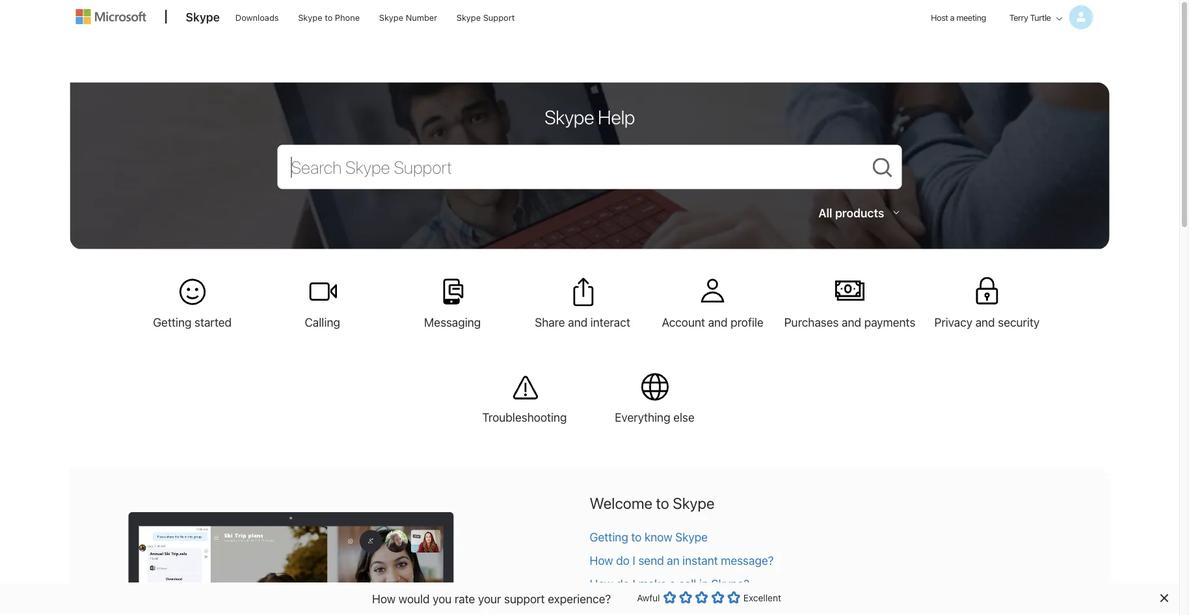 Task type: describe. For each thing, give the bounding box(es) containing it.
2 option from the left
[[680, 591, 693, 604]]

and for privacy
[[976, 315, 996, 329]]

skype support
[[457, 12, 515, 22]]

profile
[[731, 315, 764, 329]]

navigation containing host a meeting
[[921, 1, 1100, 45]]

how would you rate your support experience?
[[372, 592, 611, 606]]

do for find
[[617, 600, 630, 614]]

welcome to skype region
[[590, 494, 1084, 615]]

how for how do i send an instant message?
[[590, 554, 614, 568]]

experience?
[[548, 592, 611, 606]]

purchases
[[785, 315, 839, 329]]

in for call
[[700, 577, 709, 591]]

skype for skype
[[186, 10, 220, 24]]

rate
[[455, 592, 475, 606]]

send
[[639, 554, 664, 568]]

to for welcome
[[656, 494, 670, 512]]

how do i send an instant message?
[[590, 554, 774, 568]]

4 option from the left
[[712, 591, 725, 604]]

in for contacts
[[735, 600, 744, 614]]

excellent
[[744, 592, 782, 603]]

getting to know skype link
[[590, 530, 1084, 545]]

calling link
[[258, 264, 388, 359]]

messaging
[[424, 315, 481, 329]]

a inside the host a meeting link
[[951, 12, 955, 22]]

skype? for how do i find new contacts in skype?
[[747, 600, 785, 614]]

getting for getting started
[[153, 315, 192, 329]]

interact
[[591, 315, 631, 329]]

downloads
[[236, 12, 279, 22]]

5 option from the left
[[728, 591, 741, 604]]

host a meeting
[[931, 12, 987, 22]]

troubleshooting
[[483, 410, 567, 424]]

1 option from the left
[[664, 591, 677, 604]]

skype link
[[179, 1, 226, 36]]

menu bar containing host a meeting
[[921, 1, 1100, 45]]

getting started link
[[127, 264, 258, 359]]

how do i send an instant message? link
[[590, 553, 1084, 568]]

skype help
[[545, 105, 635, 129]]

and for account
[[709, 315, 728, 329]]

skype support link
[[451, 1, 521, 32]]

make
[[639, 577, 667, 591]]

and for purchases
[[842, 315, 862, 329]]

new
[[662, 600, 683, 614]]

i for make
[[633, 577, 636, 591]]

message?
[[721, 554, 774, 568]]

terry turtle link
[[1004, 1, 1100, 37]]

host
[[931, 12, 949, 22]]

downloads link
[[230, 1, 285, 32]]

welcome to skype
[[590, 494, 715, 512]]

help
[[598, 105, 635, 129]]

skype for skype number
[[379, 12, 404, 22]]

i for send
[[633, 554, 636, 568]]

purchases and payments
[[785, 315, 916, 329]]

privacy and security link
[[923, 264, 1053, 359]]

purchases and payments link
[[778, 264, 923, 359]]

contacts
[[686, 600, 732, 614]]

messaging link
[[388, 264, 518, 359]]

getting started
[[153, 315, 232, 329]]

to for getting
[[632, 530, 642, 544]]

do for send
[[617, 554, 630, 568]]

skype for skype help
[[545, 105, 594, 129]]

support
[[483, 12, 515, 22]]



Task type: locate. For each thing, give the bounding box(es) containing it.
your
[[478, 592, 501, 606]]

a
[[951, 12, 955, 22], [670, 577, 676, 591]]

0 vertical spatial do
[[617, 554, 630, 568]]

skype left help
[[545, 105, 594, 129]]

skype to phone link
[[292, 1, 366, 32]]

0 vertical spatial a
[[951, 12, 955, 22]]

to left 'know'
[[632, 530, 642, 544]]

navigation
[[921, 1, 1100, 45]]

dismiss the survey image
[[1159, 593, 1170, 603]]

everything else link
[[590, 359, 720, 454]]

would
[[399, 592, 430, 606]]

how
[[590, 554, 614, 568], [590, 577, 614, 591], [372, 592, 396, 606], [590, 600, 614, 614]]

do left make
[[617, 577, 630, 591]]

4 and from the left
[[976, 315, 996, 329]]

getting for getting to know skype
[[590, 530, 629, 544]]

0 vertical spatial i
[[633, 554, 636, 568]]

Search Skype Support text field
[[278, 145, 902, 189]]

and left "profile" on the bottom of page
[[709, 315, 728, 329]]

i left send
[[633, 554, 636, 568]]

instant
[[683, 554, 718, 568]]

how do i find new contacts in skype? link
[[590, 600, 1084, 615]]

how for how would you rate your support experience?
[[372, 592, 396, 606]]

how do i find new contacts in skype?
[[590, 600, 785, 614]]

welcome
[[590, 494, 653, 512]]

microsoft image
[[76, 9, 146, 24]]

skype number
[[379, 12, 437, 22]]

security
[[999, 315, 1040, 329]]

1 vertical spatial skype?
[[747, 600, 785, 614]]

1 do from the top
[[617, 554, 630, 568]]

skype for skype to phone
[[298, 12, 323, 22]]

skype for skype support
[[457, 12, 481, 22]]

3 i from the top
[[633, 600, 636, 614]]

share and interact link
[[518, 264, 648, 359]]

account and profile link
[[648, 264, 778, 359]]

2 i from the top
[[633, 577, 636, 591]]

to up 'know'
[[656, 494, 670, 512]]

1 vertical spatial do
[[617, 577, 630, 591]]

skype
[[186, 10, 220, 24], [298, 12, 323, 22], [379, 12, 404, 22], [457, 12, 481, 22], [545, 105, 594, 129], [673, 494, 715, 512], [676, 530, 708, 544]]

avatar image
[[1070, 5, 1094, 29]]

skype up getting to know skype
[[673, 494, 715, 512]]

to left phone
[[325, 12, 333, 22]]

account and profile
[[662, 315, 764, 329]]

1 horizontal spatial to
[[632, 530, 642, 544]]

turtle
[[1031, 12, 1052, 22]]

everything else
[[615, 410, 695, 424]]

1 horizontal spatial getting
[[590, 530, 629, 544]]

and for share
[[568, 315, 588, 329]]

0 horizontal spatial a
[[670, 577, 676, 591]]

1 vertical spatial to
[[656, 494, 670, 512]]

else
[[674, 410, 695, 424]]

skype left downloads link
[[186, 10, 220, 24]]

getting inside welcome to skype region
[[590, 530, 629, 544]]

getting to know skype
[[590, 530, 708, 544]]

privacy and security
[[935, 315, 1040, 329]]

1 i from the top
[[633, 554, 636, 568]]

3 option from the left
[[696, 591, 709, 604]]

2 vertical spatial do
[[617, 600, 630, 614]]

share and interact
[[535, 315, 631, 329]]

i left find
[[633, 600, 636, 614]]

0 vertical spatial to
[[325, 12, 333, 22]]

2 vertical spatial i
[[633, 600, 636, 614]]

getting down welcome
[[590, 530, 629, 544]]

do left send
[[617, 554, 630, 568]]

how inside how do i send an instant message? link
[[590, 554, 614, 568]]

how inside the how do i find new contacts in skype? link
[[590, 600, 614, 614]]

support
[[504, 592, 545, 606]]

how for how do i make a call in skype?
[[590, 577, 614, 591]]

i for find
[[633, 600, 636, 614]]

in left excellent
[[735, 600, 744, 614]]

calling
[[305, 315, 340, 329]]

how for how do i find new contacts in skype?
[[590, 600, 614, 614]]

and
[[568, 315, 588, 329], [709, 315, 728, 329], [842, 315, 862, 329], [976, 315, 996, 329]]

call
[[679, 577, 697, 591]]

0 horizontal spatial getting
[[153, 315, 192, 329]]

awful
[[637, 592, 660, 603]]

share
[[535, 315, 565, 329]]

in
[[700, 577, 709, 591], [735, 600, 744, 614]]

to for skype
[[325, 12, 333, 22]]

2 vertical spatial to
[[632, 530, 642, 544]]

skype to phone
[[298, 12, 360, 22]]

0 vertical spatial skype?
[[712, 577, 750, 591]]

phone
[[335, 12, 360, 22]]

1 and from the left
[[568, 315, 588, 329]]

everything
[[615, 410, 671, 424]]

and left payments in the bottom right of the page
[[842, 315, 862, 329]]

1 vertical spatial a
[[670, 577, 676, 591]]

how do i make a call in skype?
[[590, 577, 750, 591]]

do
[[617, 554, 630, 568], [617, 577, 630, 591], [617, 600, 630, 614]]

2 horizontal spatial to
[[656, 494, 670, 512]]

an
[[667, 554, 680, 568]]

1 horizontal spatial a
[[951, 12, 955, 22]]

payments
[[865, 315, 916, 329]]

how inside how do i make a call in skype? link
[[590, 577, 614, 591]]

skype?
[[712, 577, 750, 591], [747, 600, 785, 614]]

you
[[433, 592, 452, 606]]

know
[[645, 530, 673, 544]]

a left the call
[[670, 577, 676, 591]]

to
[[325, 12, 333, 22], [656, 494, 670, 512], [632, 530, 642, 544]]

meeting
[[957, 12, 987, 22]]

1 vertical spatial getting
[[590, 530, 629, 544]]

number
[[406, 12, 437, 22]]

skype number link
[[373, 1, 443, 32]]

how do i make a call in skype? link
[[590, 576, 1084, 592]]

0 horizontal spatial in
[[700, 577, 709, 591]]

3 and from the left
[[842, 315, 862, 329]]

started
[[195, 315, 232, 329]]

troubleshooting link
[[460, 359, 590, 454]]

terry
[[1010, 12, 1029, 22]]

privacy
[[935, 315, 973, 329]]

and right share
[[568, 315, 588, 329]]

host a meeting link
[[921, 1, 997, 34]]

skype left phone
[[298, 12, 323, 22]]

a inside how do i make a call in skype? link
[[670, 577, 676, 591]]

skype left support
[[457, 12, 481, 22]]

1 vertical spatial i
[[633, 577, 636, 591]]

i left make
[[633, 577, 636, 591]]

how would you rate your support experience? list box
[[664, 588, 741, 611]]

a right host
[[951, 12, 955, 22]]

skype up instant in the bottom of the page
[[676, 530, 708, 544]]

in right the call
[[700, 577, 709, 591]]

find
[[639, 600, 659, 614]]

1 vertical spatial in
[[735, 600, 744, 614]]

do for make
[[617, 577, 630, 591]]

getting
[[153, 315, 192, 329], [590, 530, 629, 544]]

0 vertical spatial getting
[[153, 315, 192, 329]]

0 vertical spatial in
[[700, 577, 709, 591]]

2 do from the top
[[617, 577, 630, 591]]

2 and from the left
[[709, 315, 728, 329]]

skype? for how do i make a call in skype?
[[712, 577, 750, 591]]

menu bar
[[921, 1, 1100, 45]]

terry turtle
[[1010, 12, 1052, 22]]

0 horizontal spatial to
[[325, 12, 333, 22]]

i
[[633, 554, 636, 568], [633, 577, 636, 591], [633, 600, 636, 614]]

option
[[664, 591, 677, 604], [680, 591, 693, 604], [696, 591, 709, 604], [712, 591, 725, 604], [728, 591, 741, 604]]

skype left the number
[[379, 12, 404, 22]]

3 do from the top
[[617, 600, 630, 614]]

do left find
[[617, 600, 630, 614]]

account
[[662, 315, 706, 329]]

1 horizontal spatial in
[[735, 600, 744, 614]]

and right privacy
[[976, 315, 996, 329]]

getting left started
[[153, 315, 192, 329]]



Task type: vqa. For each thing, say whether or not it's contained in the screenshot.
Purchase?To
no



